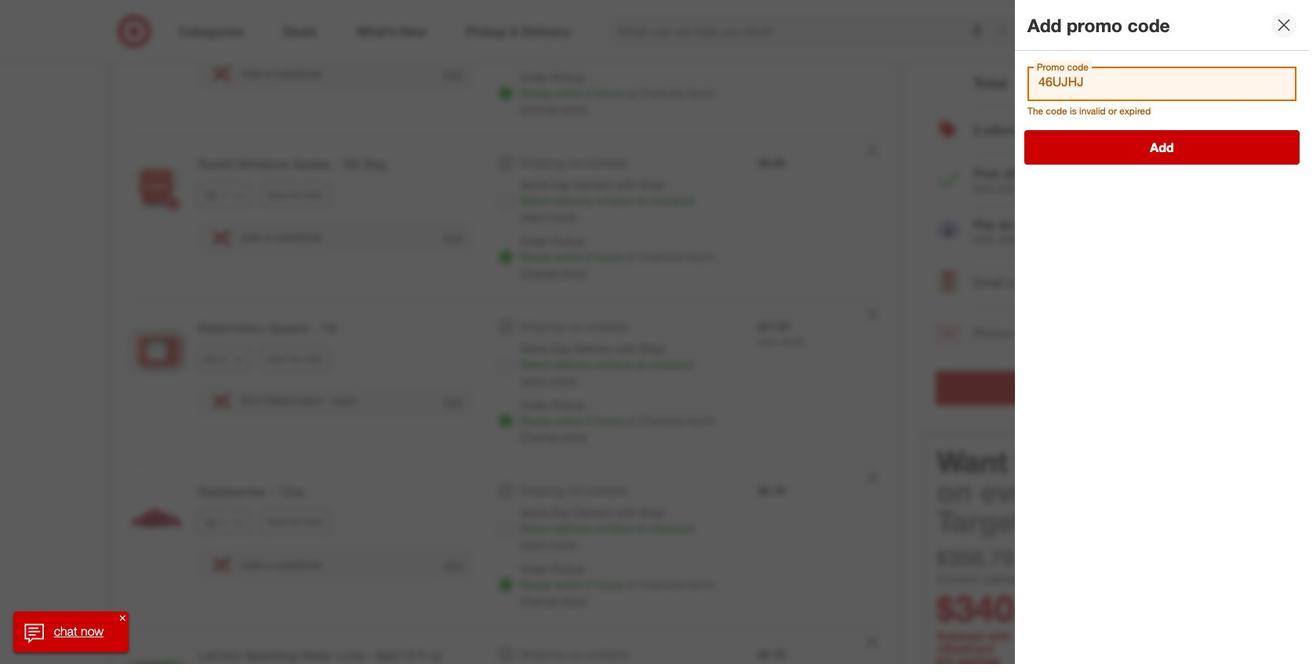 Task type: locate. For each thing, give the bounding box(es) containing it.
3 delivery from the top
[[555, 358, 593, 371]]

promo code
[[974, 325, 1043, 341]]

save for later button for apples
[[261, 183, 330, 208]]

What can we help you find? suggestions appear below search field
[[609, 14, 1000, 49]]

4 checkout from the top
[[649, 521, 695, 535]]

2 order from the top
[[521, 234, 549, 248]]

0 horizontal spatial each
[[333, 394, 357, 407]]

on inside want to on every target run?
[[937, 474, 973, 510]]

same day delivery with shipt select delivery window at checkout learn more
[[521, 14, 695, 59], [521, 178, 695, 223], [521, 342, 695, 387], [521, 506, 695, 551]]

0 vertical spatial substitute
[[274, 67, 322, 80]]

2 horizontal spatial code
[[1128, 14, 1171, 36]]

3 day from the top
[[552, 342, 571, 355]]

40360
[[1036, 45, 1067, 58]]

north for rockit miniature apples - 3lb bag
[[688, 250, 716, 263]]

north for watermelon spears - 1lb
[[688, 414, 716, 427]]

store for raspberries - 12oz
[[562, 594, 587, 607]]

1 horizontal spatial code
[[1046, 105, 1068, 117]]

change store button
[[521, 101, 587, 117], [521, 265, 587, 281], [521, 429, 587, 445], [521, 593, 587, 609]]

3 checkout from the top
[[649, 358, 695, 371]]

save for later
[[272, 25, 328, 37], [268, 189, 323, 201], [268, 353, 323, 365], [268, 517, 323, 528]]

2 north from the top
[[688, 250, 716, 263]]

2 vertical spatial substitute
[[274, 558, 322, 572]]

delivery for watermelon spears - 1lb
[[555, 358, 593, 371]]

order
[[521, 70, 549, 84], [521, 234, 549, 248], [521, 398, 549, 412], [521, 562, 549, 576]]

promo
[[974, 325, 1011, 341]]

available inside button
[[1022, 123, 1075, 138]]

order for watermelon spears - 1lb
[[521, 398, 549, 412]]

shipt
[[640, 14, 666, 27], [640, 178, 666, 191], [640, 342, 666, 355], [640, 506, 666, 519]]

4 store pickup radio from the top
[[499, 577, 514, 593]]

change store button for watermelon spears - 1lb
[[521, 429, 587, 445]]

learn more button
[[521, 45, 577, 60], [521, 209, 577, 224], [521, 372, 577, 388], [521, 536, 577, 552]]

1 vertical spatial add a substitute
[[241, 231, 322, 244]]

0 vertical spatial add a substitute
[[241, 67, 322, 80]]

each down $17.97
[[759, 336, 779, 347]]

not
[[567, 156, 583, 169], [567, 320, 583, 333], [567, 484, 583, 497], [567, 648, 583, 661]]

3 order pickup ready within 2 hours at charlotte north change store from the top
[[521, 398, 716, 443]]

2 same day delivery with shipt select delivery window at checkout learn more from the top
[[521, 178, 695, 223]]

affirm image
[[936, 219, 961, 245], [938, 222, 959, 237]]

3 substitute from the top
[[274, 558, 322, 572]]

later for -
[[305, 353, 323, 365]]

store pickup radio for rockit miniature apples - 3lb bag
[[499, 249, 514, 265]]

shipt for raspberries - 12oz
[[640, 506, 666, 519]]

watermelon
[[198, 320, 265, 336], [264, 394, 323, 407]]

cart item ready to fulfill group containing watermelon spears - 1lb
[[113, 300, 898, 463]]

$19.88
[[1148, 25, 1186, 40]]

1 delivery from the top
[[574, 14, 613, 27]]

same for raspberries - 12oz
[[521, 506, 549, 519]]

4 delivery from the top
[[555, 521, 593, 535]]

as up affirm
[[999, 216, 1013, 232]]

4 store from the top
[[562, 594, 587, 607]]

1 vertical spatial with
[[974, 233, 996, 246]]

shipping
[[986, 4, 1030, 17], [521, 156, 564, 169], [521, 320, 564, 333], [521, 484, 564, 497], [521, 648, 564, 661]]

4 charlotte from the top
[[639, 578, 684, 591]]

code
[[1128, 14, 1171, 36], [1046, 105, 1068, 117], [1014, 325, 1043, 341]]

watermelon right mini
[[264, 394, 323, 407]]

2 hours from the top
[[596, 250, 624, 263]]

ready for watermelon spears - 1lb
[[521, 414, 552, 427]]

3 change from the top
[[521, 430, 559, 443]]

add inside button
[[1151, 140, 1174, 155]]

2 select from the top
[[521, 194, 552, 207]]

2 day from the top
[[552, 178, 571, 191]]

day
[[552, 14, 571, 27], [552, 178, 571, 191], [552, 342, 571, 355], [552, 506, 571, 519]]

2 delivery from the top
[[574, 178, 613, 191]]

shipping for rockit miniature apples - 3lb bag
[[521, 156, 564, 169]]

mini
[[240, 394, 261, 407]]

save for later button
[[265, 19, 335, 44], [261, 183, 330, 208], [261, 346, 330, 372], [261, 510, 330, 535]]

2 cart item ready to fulfill group from the top
[[113, 136, 898, 300]]

3 select from the top
[[521, 358, 552, 371]]

3 store from the top
[[562, 430, 587, 443]]

1 day from the top
[[552, 14, 571, 27]]

with for rockit miniature apples - 3lb bag
[[617, 178, 637, 191]]

2 add a substitute from the top
[[241, 231, 322, 244]]

3 delivery from the top
[[574, 342, 613, 355]]

1 horizontal spatial as
[[1041, 216, 1055, 232]]

2 with from the top
[[974, 233, 996, 246]]

3 within from the top
[[555, 414, 584, 427]]

watermelon left the spears
[[198, 320, 265, 336]]

2 change from the top
[[521, 266, 559, 279]]

0 vertical spatial with
[[974, 182, 996, 195]]

4 same day delivery with shipt select delivery window at checkout learn more from the top
[[521, 506, 695, 551]]

4 same from the top
[[521, 506, 549, 519]]

4 north from the top
[[688, 578, 716, 591]]

2 learn more button from the top
[[521, 209, 577, 224]]

2 inside button
[[974, 123, 981, 138]]

same for rockit miniature apples - 3lb bag
[[521, 178, 549, 191]]

a
[[265, 67, 270, 80], [265, 231, 270, 244], [1008, 275, 1015, 290], [265, 558, 270, 572]]

email a gift message
[[974, 275, 1091, 290]]

4 day from the top
[[552, 506, 571, 519]]

current
[[937, 572, 980, 587]]

select for rockit miniature apples - 3lb bag
[[521, 194, 552, 207]]

pay
[[974, 216, 996, 232]]

3 same from the top
[[521, 342, 549, 355]]

1 select from the top
[[521, 30, 552, 43]]

1 ready from the top
[[521, 86, 552, 100]]

(exclusions
[[1058, 182, 1112, 195]]

charlotte for watermelon spears - 1lb
[[639, 414, 684, 427]]

now
[[81, 624, 104, 640]]

save for later button for -
[[261, 346, 330, 372]]

4 within from the top
[[555, 578, 584, 591]]

3 shipping not available from the top
[[521, 484, 629, 497]]

Store pickup radio
[[499, 85, 514, 101], [499, 249, 514, 265], [499, 413, 514, 429], [499, 577, 514, 593]]

1 vertical spatial each
[[333, 394, 357, 407]]

$358.79 current subtotal $340.85
[[937, 544, 1065, 631]]

store
[[562, 102, 587, 115], [562, 266, 587, 279], [562, 430, 587, 443], [562, 594, 587, 607]]

pickup for raspberries - 12oz
[[552, 562, 585, 576]]

learn more button for raspberries - 12oz
[[521, 536, 577, 552]]

2 vertical spatial code
[[1014, 325, 1043, 341]]

0 vertical spatial on
[[1021, 45, 1033, 58]]

save for later for 12oz
[[268, 517, 323, 528]]

affirm
[[999, 233, 1028, 246]]

based
[[986, 45, 1018, 58]]

each down watermelon spears - 1lb link
[[333, 394, 357, 407]]

$17.97 each $5.99
[[759, 320, 805, 347]]

3 ready from the top
[[521, 414, 552, 427]]

same
[[521, 14, 549, 27], [521, 178, 549, 191], [521, 342, 549, 355], [521, 506, 549, 519]]

0 horizontal spatial code
[[1014, 325, 1043, 341]]

target
[[937, 503, 1025, 540]]

1lb
[[320, 320, 338, 336]]

1 charlotte from the top
[[639, 86, 684, 100]]

2 delivery from the top
[[555, 194, 593, 207]]

with down free
[[974, 182, 996, 195]]

add a substitute for -
[[241, 558, 322, 572]]

cart item ready to fulfill group
[[113, 0, 898, 136], [113, 136, 898, 300], [113, 300, 898, 463], [113, 464, 898, 627], [113, 628, 898, 665]]

later for apples
[[305, 189, 323, 201]]

None radio
[[499, 30, 514, 46], [499, 194, 514, 210], [499, 358, 514, 374], [499, 522, 514, 538], [499, 647, 514, 663], [499, 30, 514, 46], [499, 194, 514, 210], [499, 358, 514, 374], [499, 522, 514, 538], [499, 647, 514, 663]]

oz
[[429, 648, 442, 663]]

1 vertical spatial code
[[1046, 105, 1068, 117]]

checkout for watermelon spears - 1lb
[[649, 358, 695, 371]]

order for rockit miniature apples - 3lb bag
[[521, 234, 549, 248]]

with inside pay as low as $36/mo. with affirm
[[974, 233, 996, 246]]

window for raspberries - 12oz
[[596, 521, 634, 535]]

1 with from the top
[[974, 182, 996, 195]]

change for raspberries - 12oz
[[521, 594, 559, 607]]

0 vertical spatial each
[[759, 336, 779, 347]]

promo
[[1067, 14, 1123, 36]]

2 store pickup radio from the top
[[499, 249, 514, 265]]

save for later for -
[[268, 353, 323, 365]]

1 north from the top
[[688, 86, 716, 100]]

0 horizontal spatial as
[[999, 216, 1013, 232]]

change for rockit miniature apples - 3lb bag
[[521, 266, 559, 279]]

redcard
[[945, 642, 994, 657]]

for for apples
[[291, 189, 302, 201]]

add a substitute
[[241, 67, 322, 80], [241, 231, 322, 244], [241, 558, 322, 572]]

2 not from the top
[[567, 320, 583, 333]]

4 order pickup ready within 2 hours at charlotte north change store from the top
[[521, 562, 716, 607]]

2 for rockit miniature apples - 3lb bag
[[587, 250, 593, 263]]

ready for rockit miniature apples - 3lb bag
[[521, 250, 552, 263]]

watermelon spears - 1lb link
[[198, 319, 473, 337]]

2 change store button from the top
[[521, 265, 587, 281]]

2 ready from the top
[[521, 250, 552, 263]]

1 store from the top
[[562, 102, 587, 115]]

hours for rockit miniature apples - 3lb bag
[[596, 250, 624, 263]]

4 shipt from the top
[[640, 506, 666, 519]]

for
[[296, 25, 307, 37], [291, 189, 302, 201], [291, 353, 302, 365], [291, 517, 302, 528]]

store pickup radio for raspberries - 12oz
[[499, 577, 514, 593]]

3 charlotte from the top
[[639, 414, 684, 427]]

2 same from the top
[[521, 178, 549, 191]]

add
[[1028, 14, 1062, 36], [241, 67, 262, 80], [443, 67, 463, 80], [1151, 140, 1174, 155], [241, 231, 262, 244], [443, 231, 463, 244], [241, 558, 262, 572], [443, 559, 463, 572]]

- right lime at the bottom of page
[[368, 648, 373, 663]]

1 learn more button from the top
[[521, 45, 577, 60]]

charlotte for raspberries - 12oz
[[639, 578, 684, 591]]

select
[[521, 30, 552, 43], [521, 194, 552, 207], [521, 358, 552, 371], [521, 521, 552, 535]]

4 cart item ready to fulfill group from the top
[[113, 464, 898, 627]]

2 learn from the top
[[521, 209, 548, 223]]

learn more button for watermelon spears - 1lb
[[521, 372, 577, 388]]

hours
[[596, 86, 624, 100], [596, 250, 624, 263], [596, 414, 624, 427], [596, 578, 624, 591]]

on left every
[[937, 474, 973, 510]]

4 more from the top
[[551, 537, 577, 551]]

ready
[[521, 86, 552, 100], [521, 250, 552, 263], [521, 414, 552, 427], [521, 578, 552, 591]]

based on 40360
[[986, 45, 1067, 58]]

sparkling
[[245, 648, 297, 663]]

for for -
[[291, 353, 302, 365]]

chat now button
[[13, 612, 129, 653]]

None text field
[[1028, 67, 1297, 101]]

apply)
[[1116, 182, 1145, 195]]

delivery for watermelon spears - 1lb
[[574, 342, 613, 355]]

shipping not available for watermelon spears - 1lb
[[521, 320, 629, 333]]

strawberries - 1lb image
[[126, 0, 188, 54]]

12oz
[[278, 484, 305, 500]]

$358.79
[[937, 544, 1015, 572]]

learn more button for rockit miniature apples - 3lb bag
[[521, 209, 577, 224]]

within for rockit miniature apples - 3lb bag
[[555, 250, 584, 263]]

1 horizontal spatial each
[[759, 336, 779, 347]]

pickup for watermelon spears - 1lb
[[552, 398, 585, 412]]

with down pay
[[974, 233, 996, 246]]

2 more from the top
[[551, 209, 577, 223]]

4 hours from the top
[[596, 578, 624, 591]]

1 shipping not available from the top
[[521, 156, 629, 169]]

2 offers available button
[[936, 106, 1186, 156]]

2 as from the left
[[1041, 216, 1055, 232]]

3 cart item ready to fulfill group from the top
[[113, 300, 898, 463]]

shipping not available
[[521, 156, 629, 169], [521, 320, 629, 333], [521, 484, 629, 497], [521, 648, 629, 661]]

✕
[[120, 614, 126, 623]]

charlotte
[[639, 86, 684, 100], [639, 250, 684, 263], [639, 414, 684, 427], [639, 578, 684, 591]]

2 shipping not available from the top
[[521, 320, 629, 333]]

0 vertical spatial code
[[1128, 14, 1171, 36]]

3 window from the top
[[596, 358, 634, 371]]

3 learn more button from the top
[[521, 372, 577, 388]]

shipping for watermelon spears - 1lb
[[521, 320, 564, 333]]

shipping
[[1003, 165, 1054, 181]]

each
[[759, 336, 779, 347], [333, 394, 357, 407]]

2
[[587, 86, 593, 100], [974, 123, 981, 138], [587, 250, 593, 263], [587, 414, 593, 427], [587, 578, 593, 591]]

window for rockit miniature apples - 3lb bag
[[596, 194, 634, 207]]

4 delivery from the top
[[574, 506, 613, 519]]

checkout
[[649, 30, 695, 43], [649, 194, 695, 207], [649, 358, 695, 371], [649, 521, 695, 535]]

1 vertical spatial on
[[937, 474, 973, 510]]

1 order from the top
[[521, 70, 549, 84]]

3 learn from the top
[[521, 373, 548, 387]]

change
[[521, 102, 559, 115], [521, 266, 559, 279], [521, 430, 559, 443], [521, 594, 559, 607]]

4 select from the top
[[521, 521, 552, 535]]

delivery
[[555, 30, 593, 43], [555, 194, 593, 207], [555, 358, 593, 371], [555, 521, 593, 535]]

1 horizontal spatial on
[[1021, 45, 1033, 58]]

4 window from the top
[[596, 521, 634, 535]]

3 shipt from the top
[[640, 342, 666, 355]]

change store button for rockit miniature apples - 3lb bag
[[521, 265, 587, 281]]

3 store pickup radio from the top
[[499, 413, 514, 429]]

3 hours from the top
[[596, 414, 624, 427]]

spears
[[269, 320, 309, 336]]

more for rockit miniature apples - 3lb bag
[[551, 209, 577, 223]]

4 order from the top
[[521, 562, 549, 576]]

with
[[617, 14, 637, 27], [617, 178, 637, 191], [617, 342, 637, 355], [617, 506, 637, 519], [987, 629, 1011, 644]]

order for raspberries - 12oz
[[521, 562, 549, 576]]

day for watermelon spears - 1lb
[[552, 342, 571, 355]]

1 same from the top
[[521, 14, 549, 27]]

4 learn from the top
[[521, 537, 548, 551]]

add button
[[442, 66, 464, 81], [1025, 130, 1300, 165], [442, 230, 464, 245], [442, 558, 464, 573]]

2 for watermelon spears - 1lb
[[587, 414, 593, 427]]

raspberries - 12oz image
[[126, 483, 188, 546]]

on down estimated taxes
[[1021, 45, 1033, 58]]

None radio
[[499, 0, 514, 7], [499, 155, 514, 171], [499, 319, 514, 335], [499, 483, 514, 499], [499, 0, 514, 7], [499, 155, 514, 171], [499, 319, 514, 335], [499, 483, 514, 499]]

4 learn more button from the top
[[521, 536, 577, 552]]

bag
[[364, 156, 387, 172]]

2 vertical spatial add a substitute
[[241, 558, 322, 572]]

substitute for 12oz
[[274, 558, 322, 572]]

5 cart item ready to fulfill group from the top
[[113, 628, 898, 665]]

delivery for raspberries - 12oz
[[574, 506, 613, 519]]

3 not from the top
[[567, 484, 583, 497]]

1 not from the top
[[567, 156, 583, 169]]

more
[[551, 45, 577, 59], [551, 209, 577, 223], [551, 373, 577, 387], [551, 537, 577, 551]]

same day delivery with shipt select delivery window at checkout learn more for watermelon spears - 1lb
[[521, 342, 695, 387]]

3 change store button from the top
[[521, 429, 587, 445]]

with inside the free shipping with $35 orders* (exclusions apply)
[[974, 182, 996, 195]]

2 window from the top
[[596, 194, 634, 207]]

$340.85
[[937, 587, 1065, 631]]

1 vertical spatial substitute
[[274, 231, 322, 244]]

ready for raspberries - 12oz
[[521, 578, 552, 591]]

0 horizontal spatial on
[[937, 474, 973, 510]]

3 order from the top
[[521, 398, 549, 412]]

1 pickup from the top
[[552, 70, 585, 84]]

$8.99
[[759, 156, 785, 169]]

4 pickup from the top
[[552, 562, 585, 576]]

1 same day delivery with shipt select delivery window at checkout learn more from the top
[[521, 14, 695, 59]]

1 cart item ready to fulfill group from the top
[[113, 0, 898, 136]]

search
[[989, 25, 1026, 40]]

gift
[[1018, 275, 1036, 290]]

at
[[637, 30, 646, 43], [627, 86, 636, 100], [637, 194, 646, 207], [627, 250, 636, 263], [637, 358, 646, 371], [627, 414, 636, 427], [637, 521, 646, 535], [627, 578, 636, 591]]

as right low
[[1041, 216, 1055, 232]]

3 north from the top
[[688, 414, 716, 427]]

4 change from the top
[[521, 594, 559, 607]]

apples
[[292, 156, 331, 172]]

not for raspberries - 12oz
[[567, 484, 583, 497]]

3 pickup from the top
[[552, 398, 585, 412]]

is
[[1070, 105, 1077, 117]]

within for raspberries - 12oz
[[555, 578, 584, 591]]

cart item ready to fulfill group containing rockit miniature apples - 3lb bag
[[113, 136, 898, 300]]

order pickup ready within 2 hours at charlotte north change store for rockit miniature apples - 3lb bag
[[521, 234, 716, 279]]



Task type: describe. For each thing, give the bounding box(es) containing it.
change store button for raspberries - 12oz
[[521, 593, 587, 609]]

learn for watermelon spears - 1lb
[[521, 373, 548, 387]]

fl
[[419, 648, 425, 663]]

pickup for rockit miniature apples - 3lb bag
[[552, 234, 585, 248]]

add a substitute for miniature
[[241, 231, 322, 244]]

subtotal
[[983, 572, 1029, 587]]

subtotal with
[[937, 629, 1014, 644]]

edit
[[444, 394, 463, 408]]

to
[[1017, 444, 1045, 480]]

1 substitute from the top
[[274, 67, 322, 80]]

available for watermelon spears - 1lb
[[586, 320, 629, 333]]

later for 12oz
[[305, 517, 323, 528]]

$6.19
[[759, 484, 785, 497]]

delivery for raspberries - 12oz
[[555, 521, 593, 535]]

2 offers available
[[974, 123, 1075, 138]]

hours for raspberries - 12oz
[[596, 578, 624, 591]]

free shipping with $35 orders* (exclusions apply)
[[974, 165, 1145, 195]]

email
[[974, 275, 1004, 290]]

- inside lacroix sparkling water lime - 8pk/12 fl oz
[[368, 648, 373, 663]]

subtotal
[[937, 629, 984, 644]]

1 change store button from the top
[[521, 101, 587, 117]]

estimated taxes
[[974, 25, 1064, 40]]

raspberries - 12oz
[[198, 484, 305, 500]]

more for watermelon spears - 1lb
[[551, 373, 577, 387]]

or
[[1109, 105, 1117, 117]]

delivery for rockit miniature apples - 3lb bag
[[574, 178, 613, 191]]

shipping not available for raspberries - 12oz
[[521, 484, 629, 497]]

charlotte for rockit miniature apples - 3lb bag
[[639, 250, 684, 263]]

the code is invalid or expired
[[1028, 105, 1151, 117]]

raspberries
[[198, 484, 266, 500]]

free
[[974, 165, 1000, 181]]

mini watermelon - each
[[240, 394, 357, 407]]

code for the code is invalid or expired
[[1046, 105, 1068, 117]]

want
[[937, 444, 1008, 480]]

total
[[974, 73, 1008, 92]]

rockit miniature apples - 3lb bag image
[[126, 155, 188, 218]]

$378.67
[[1133, 73, 1186, 91]]

save for later button for 12oz
[[261, 510, 330, 535]]

delivery for rockit miniature apples - 3lb bag
[[555, 194, 593, 207]]

order pickup ready within 2 hours at charlotte north change store for watermelon spears - 1lb
[[521, 398, 716, 443]]

chat now dialog
[[13, 612, 129, 653]]

offers
[[984, 123, 1019, 138]]

3lb
[[343, 156, 360, 172]]

shipping not available for rockit miniature apples - 3lb bag
[[521, 156, 629, 169]]

1 hours from the top
[[596, 86, 624, 100]]

- down 1lb
[[326, 394, 330, 407]]

cart item ready to fulfill group containing lacroix sparkling water lime - 8pk/12 fl oz
[[113, 628, 898, 665]]

2 for raspberries - 12oz
[[587, 578, 593, 591]]

orders*
[[1019, 182, 1055, 195]]

lime
[[337, 648, 365, 663]]

save for miniature
[[268, 189, 288, 201]]

more for raspberries - 12oz
[[551, 537, 577, 551]]

1 as from the left
[[999, 216, 1013, 232]]

miniature
[[237, 156, 289, 172]]

1 store pickup radio from the top
[[499, 85, 514, 101]]

- left the 12oz
[[270, 484, 274, 500]]

checkout for rockit miniature apples - 3lb bag
[[649, 194, 695, 207]]

- left 1lb
[[312, 320, 317, 336]]

store for watermelon spears - 1lb
[[562, 430, 587, 443]]

order pickup ready within 2 hours at charlotte north change store for raspberries - 12oz
[[521, 562, 716, 607]]

hours for watermelon spears - 1lb
[[596, 414, 624, 427]]

1 more from the top
[[551, 45, 577, 59]]

1 learn from the top
[[521, 45, 548, 59]]

select for watermelon spears - 1lb
[[521, 358, 552, 371]]

save for spears
[[268, 353, 288, 365]]

$4.19
[[759, 648, 785, 661]]

13 link
[[1148, 14, 1183, 49]]

lacroix
[[198, 648, 241, 663]]

cart item ready to fulfill group containing raspberries - 12oz
[[113, 464, 898, 627]]

not for watermelon spears - 1lb
[[567, 320, 583, 333]]

4 shipping not available from the top
[[521, 648, 629, 661]]

rockit miniature apples - 3lb bag
[[198, 156, 387, 172]]

8pk/12
[[376, 648, 415, 663]]

store pickup radio for watermelon spears - 1lb
[[499, 413, 514, 429]]

select for raspberries - 12oz
[[521, 521, 552, 535]]

same day delivery with shipt select delivery window at checkout learn more for raspberries - 12oz
[[521, 506, 695, 551]]

1 add a substitute from the top
[[241, 67, 322, 80]]

day for raspberries - 12oz
[[552, 506, 571, 519]]

same for watermelon spears - 1lb
[[521, 342, 549, 355]]

available for rockit miniature apples - 3lb bag
[[586, 156, 629, 169]]

$17.97
[[759, 320, 791, 333]]

- left 3lb
[[335, 156, 340, 172]]

message
[[1040, 275, 1091, 290]]

store for rockit miniature apples - 3lb bag
[[562, 266, 587, 279]]

learn for raspberries - 12oz
[[521, 537, 548, 551]]

substitute for apples
[[274, 231, 322, 244]]

rockit
[[198, 156, 233, 172]]

1 checkout from the top
[[649, 30, 695, 43]]

water
[[301, 648, 334, 663]]

with for raspberries - 12oz
[[617, 506, 637, 519]]

chat
[[54, 624, 77, 640]]

same day delivery with shipt select delivery window at checkout learn more for rockit miniature apples - 3lb bag
[[521, 178, 695, 223]]

watermelon spears - 1lb
[[198, 320, 338, 336]]

1 delivery from the top
[[555, 30, 593, 43]]

every
[[981, 474, 1058, 510]]

day for rockit miniature apples - 3lb bag
[[552, 178, 571, 191]]

the
[[1028, 105, 1044, 117]]

1 shipt from the top
[[640, 14, 666, 27]]

0 vertical spatial watermelon
[[198, 320, 265, 336]]

1 vertical spatial watermelon
[[264, 394, 323, 407]]

expired
[[1120, 105, 1151, 117]]

none text field inside add promo code dialog
[[1028, 67, 1297, 101]]

1 within from the top
[[555, 86, 584, 100]]

lacroix sparkling water lime - 8pk/12 fl oz
[[198, 648, 442, 665]]

edit button
[[443, 394, 464, 409]]

cart item ready to fulfill group containing same day delivery with shipt
[[113, 0, 898, 136]]

available for raspberries - 12oz
[[586, 484, 629, 497]]

taxes
[[1034, 25, 1064, 40]]

within for watermelon spears - 1lb
[[555, 414, 584, 427]]

estimated
[[974, 25, 1030, 40]]

add promo code dialog
[[1015, 0, 1310, 665]]

$35
[[999, 182, 1016, 195]]

1 order pickup ready within 2 hours at charlotte north change store from the top
[[521, 70, 716, 115]]

run?
[[1034, 503, 1098, 540]]

add promo code
[[1028, 14, 1171, 36]]

for for 12oz
[[291, 517, 302, 528]]

low
[[1016, 216, 1037, 232]]

save for later for apples
[[268, 189, 323, 201]]

code for promo code
[[1014, 325, 1043, 341]]

chat now
[[54, 624, 104, 640]]

add button inside dialog
[[1025, 130, 1300, 165]]

$5.99
[[782, 336, 805, 347]]

lacroix sparkling water lime - 8pk/12 fl oz link
[[198, 647, 473, 665]]

change for watermelon spears - 1lb
[[521, 430, 559, 443]]

window for watermelon spears - 1lb
[[596, 358, 634, 371]]

✕ button
[[116, 612, 129, 625]]

rockit miniature apples - 3lb bag link
[[198, 155, 473, 173]]

each inside $17.97 each $5.99
[[759, 336, 779, 347]]

invalid
[[1080, 105, 1106, 117]]

4 not from the top
[[567, 648, 583, 661]]

1 change from the top
[[521, 102, 559, 115]]

13
[[1168, 16, 1176, 26]]

want to on every target run?
[[937, 444, 1098, 540]]

$36/mo.
[[1058, 216, 1105, 232]]

1 window from the top
[[596, 30, 634, 43]]

search button
[[989, 14, 1026, 52]]

learn for rockit miniature apples - 3lb bag
[[521, 209, 548, 223]]

shipt for rockit miniature apples - 3lb bag
[[640, 178, 666, 191]]

watermelon spears - 1lb image
[[126, 319, 188, 382]]

not for rockit miniature apples - 3lb bag
[[567, 156, 583, 169]]

pay as low as $36/mo. with affirm
[[974, 216, 1105, 246]]

raspberries - 12oz link
[[198, 483, 473, 501]]

shipping for raspberries - 12oz
[[521, 484, 564, 497]]

with for watermelon spears - 1lb
[[617, 342, 637, 355]]

shipt for watermelon spears - 1lb
[[640, 342, 666, 355]]

north for raspberries - 12oz
[[688, 578, 716, 591]]



Task type: vqa. For each thing, say whether or not it's contained in the screenshot.
Goldbears's the Only ships with $35 orders Free shipping * * Exclusions Apply. In stock at  Poway Ready within 2 hours with pickup
no



